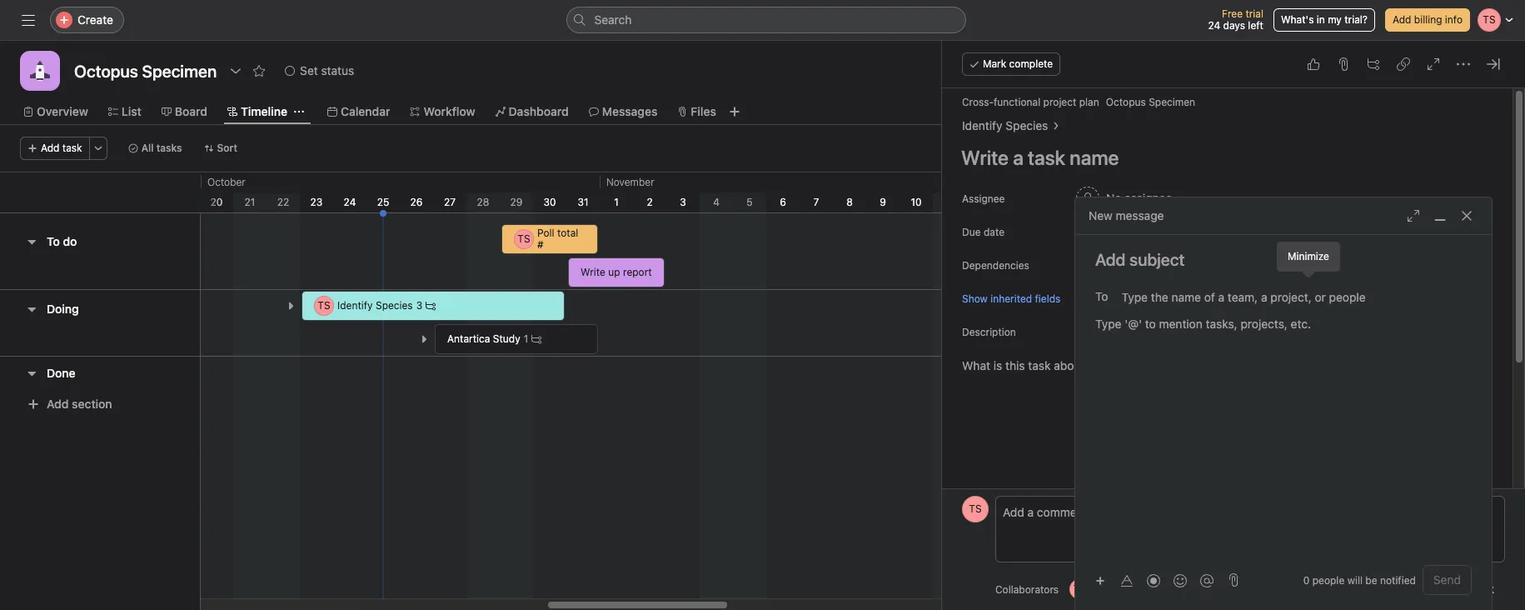 Task type: describe. For each thing, give the bounding box(es) containing it.
free
[[1223, 8, 1243, 20]]

25
[[377, 196, 389, 208]]

more actions image
[[93, 143, 103, 153]]

show options image
[[229, 64, 243, 78]]

mark complete button
[[963, 53, 1061, 76]]

add for add section
[[47, 397, 69, 411]]

22
[[277, 196, 289, 208]]

tasks
[[156, 142, 182, 154]]

to for to do
[[47, 234, 60, 248]]

full screen image
[[1428, 58, 1441, 71]]

project
[[1044, 96, 1077, 108]]

write for write a task name
[[1186, 258, 1211, 271]]

add for add billing info
[[1393, 13, 1412, 26]]

show
[[963, 292, 988, 305]]

9
[[880, 196, 887, 208]]

all tasks button
[[121, 137, 190, 160]]

calendar
[[341, 104, 390, 118]]

10
[[911, 196, 922, 208]]

dialog containing new message
[[1076, 198, 1493, 610]]

what's in my trial? button
[[1274, 8, 1376, 32]]

messages
[[602, 104, 658, 118]]

21
[[245, 196, 255, 208]]

27
[[444, 196, 456, 208]]

add for add task
[[41, 142, 60, 154]]

clear due date image
[[1172, 227, 1182, 237]]

show inherited fields button
[[963, 290, 1061, 306]]

show subtasks for task antartica study image
[[419, 334, 429, 344]]

Add subject text field
[[1076, 248, 1493, 272]]

write up report
[[581, 266, 652, 278]]

list
[[122, 104, 142, 118]]

toolbar inside dialog
[[1089, 568, 1223, 592]]

formatting image
[[1121, 574, 1134, 587]]

octopus
[[1107, 96, 1147, 108]]

copy task link image
[[1398, 58, 1411, 71]]

task inside 'identify species' main content
[[1222, 258, 1242, 271]]

do
[[63, 234, 77, 248]]

tab actions image
[[294, 107, 304, 117]]

new message
[[1089, 208, 1165, 223]]

send button
[[1423, 565, 1473, 595]]

send
[[1434, 573, 1462, 587]]

set
[[300, 63, 318, 78]]

trial?
[[1345, 13, 1368, 26]]

leave
[[1437, 582, 1469, 596]]

trial
[[1246, 8, 1264, 20]]

add subtask image
[[1368, 58, 1381, 71]]

add billing info button
[[1386, 8, 1471, 32]]

leftcount image
[[532, 334, 542, 344]]

search
[[595, 13, 632, 27]]

1 inside november 1
[[614, 196, 619, 208]]

rocket image
[[30, 61, 50, 81]]

free trial 24 days left
[[1209, 8, 1264, 32]]

expand sidebar image
[[22, 13, 35, 27]]

overview
[[37, 104, 88, 118]]

0
[[1304, 574, 1310, 586]]

dialog containing identify species
[[943, 41, 1526, 610]]

Type the name of a team, a project, or people text field
[[1122, 287, 1379, 307]]

write for write up report
[[581, 266, 606, 278]]

doing
[[47, 302, 79, 316]]

cross-functional project plan link
[[963, 96, 1100, 108]]

overview link
[[23, 103, 88, 121]]

left
[[1249, 19, 1264, 32]]

poll
[[538, 227, 555, 239]]

identify species inside main content
[[963, 118, 1049, 133]]

assignee
[[963, 193, 1005, 205]]

insert an object image
[[1096, 575, 1106, 585]]

#
[[538, 238, 544, 251]]

billing
[[1415, 13, 1443, 26]]

will
[[1348, 574, 1363, 586]]

workflow
[[424, 104, 476, 118]]

poll total #
[[538, 227, 579, 251]]

task for add task
[[62, 142, 82, 154]]

files link
[[678, 103, 717, 121]]

0 horizontal spatial 3
[[416, 299, 423, 312]]

8
[[847, 196, 853, 208]]

to do button
[[47, 227, 77, 257]]

show inherited fields
[[963, 292, 1061, 305]]

a
[[1214, 258, 1219, 271]]

leave task button
[[1409, 574, 1506, 604]]

in
[[1317, 13, 1326, 26]]

done
[[47, 365, 76, 380]]

add tab image
[[728, 105, 742, 118]]

close details image
[[1488, 58, 1501, 71]]

complete
[[1010, 58, 1054, 70]]

write a task name
[[1186, 258, 1271, 271]]

5
[[747, 196, 753, 208]]

29
[[510, 196, 523, 208]]

24 inside "free trial 24 days left"
[[1209, 19, 1221, 32]]

board
[[175, 104, 208, 118]]

be
[[1366, 574, 1378, 586]]

up
[[609, 266, 621, 278]]

identify species link
[[963, 117, 1049, 135]]

7
[[814, 196, 820, 208]]

add or remove collaborators image
[[1147, 584, 1157, 594]]

set status
[[300, 63, 354, 78]]

list link
[[108, 103, 142, 121]]

november 1
[[607, 176, 655, 208]]

4
[[713, 196, 720, 208]]

date
[[984, 226, 1005, 238]]

due
[[963, 226, 981, 238]]

calendar link
[[327, 103, 390, 121]]

dependencies
[[963, 259, 1030, 272]]

collapse task list for the section done image
[[25, 366, 38, 380]]

report
[[623, 266, 652, 278]]

minimize tooltip
[[1278, 243, 1340, 276]]

repeats image
[[1144, 225, 1158, 238]]

identify species main content
[[944, 88, 1493, 610]]

create
[[78, 13, 113, 27]]



Task type: locate. For each thing, give the bounding box(es) containing it.
0 horizontal spatial species
[[376, 299, 413, 312]]

None text field
[[70, 56, 221, 86]]

Task Name text field
[[951, 138, 1493, 177]]

0 vertical spatial 24
[[1209, 19, 1221, 32]]

collapse task list for the section to do image
[[25, 235, 38, 248]]

antartica
[[448, 333, 490, 345]]

6
[[780, 196, 787, 208]]

november
[[607, 176, 655, 188]]

files
[[691, 104, 717, 118]]

add billing info
[[1393, 13, 1463, 26]]

24 left days
[[1209, 19, 1221, 32]]

add down done button
[[47, 397, 69, 411]]

workflow link
[[410, 103, 476, 121]]

leftcount image
[[426, 301, 436, 311]]

to left "do"
[[47, 234, 60, 248]]

0 vertical spatial to
[[47, 234, 60, 248]]

write inside 'identify species' main content
[[1186, 258, 1211, 271]]

study
[[493, 333, 521, 345]]

1
[[614, 196, 619, 208], [524, 333, 529, 345]]

cross-
[[963, 96, 994, 108]]

0 horizontal spatial to
[[47, 234, 60, 248]]

0 vertical spatial species
[[1006, 118, 1049, 133]]

0 vertical spatial identify species
[[963, 118, 1049, 133]]

0 vertical spatial add
[[1393, 13, 1412, 26]]

section
[[72, 397, 112, 411]]

task right a
[[1222, 258, 1242, 271]]

search button
[[566, 7, 966, 33]]

write left up
[[581, 266, 606, 278]]

add section button
[[20, 389, 119, 419]]

add left the billing
[[1393, 13, 1412, 26]]

1 vertical spatial 3
[[416, 299, 423, 312]]

task left more actions icon
[[62, 142, 82, 154]]

my
[[1329, 13, 1342, 26]]

what's
[[1282, 13, 1315, 26]]

task right leave
[[1472, 582, 1495, 596]]

add task
[[41, 142, 82, 154]]

octopus specimen link
[[1107, 96, 1196, 108]]

1 vertical spatial task
[[1222, 258, 1242, 271]]

people
[[1313, 574, 1345, 586]]

close image
[[1461, 209, 1474, 223]]

functional
[[994, 96, 1041, 108]]

identify
[[963, 118, 1003, 133], [338, 299, 373, 312]]

show subtasks for task identify species image
[[286, 301, 296, 311]]

board link
[[162, 103, 208, 121]]

to inside button
[[47, 234, 60, 248]]

1 vertical spatial to
[[1096, 289, 1109, 303]]

0 horizontal spatial 24
[[344, 196, 356, 208]]

info
[[1446, 13, 1463, 26]]

1 vertical spatial identify species
[[338, 299, 413, 312]]

task for leave task
[[1472, 582, 1495, 596]]

days
[[1224, 19, 1246, 32]]

1 horizontal spatial identify
[[963, 118, 1003, 133]]

status
[[321, 63, 354, 78]]

0 vertical spatial 3
[[680, 196, 687, 208]]

identify species down the functional
[[963, 118, 1049, 133]]

write left a
[[1186, 258, 1211, 271]]

species inside main content
[[1006, 118, 1049, 133]]

add inside 'button'
[[1393, 13, 1412, 26]]

timeline link
[[228, 103, 287, 121]]

1 vertical spatial 1
[[524, 333, 529, 345]]

species down cross-functional project plan link
[[1006, 118, 1049, 133]]

antartica study
[[448, 333, 521, 345]]

species
[[1006, 118, 1049, 133], [376, 299, 413, 312]]

1 vertical spatial ts button
[[1070, 579, 1090, 599]]

3 left 4
[[680, 196, 687, 208]]

attachments: add a file to this task, image
[[1338, 58, 1351, 71]]

at mention image
[[1201, 574, 1214, 587]]

inherited
[[991, 292, 1033, 305]]

mark
[[983, 58, 1007, 70]]

due date
[[963, 226, 1005, 238]]

add
[[1393, 13, 1412, 26], [41, 142, 60, 154], [47, 397, 69, 411]]

2 vertical spatial task
[[1472, 582, 1495, 596]]

search list box
[[566, 7, 966, 33]]

more actions for this task image
[[1458, 58, 1471, 71]]

emoji image
[[1174, 574, 1188, 587]]

tuesday
[[1280, 258, 1319, 271]]

1 horizontal spatial 1
[[614, 196, 619, 208]]

create button
[[50, 7, 124, 33]]

collapse task list for the section doing image
[[25, 303, 38, 316]]

plan
[[1080, 96, 1100, 108]]

1 down november
[[614, 196, 619, 208]]

to right fields at the right top of page
[[1096, 289, 1109, 303]]

0 horizontal spatial write
[[581, 266, 606, 278]]

0 horizontal spatial identify
[[338, 299, 373, 312]]

26
[[410, 196, 423, 208]]

minimize
[[1288, 250, 1330, 263]]

leave task
[[1437, 582, 1495, 596]]

add section
[[47, 397, 112, 411]]

timeline
[[241, 104, 287, 118]]

identify inside main content
[[963, 118, 1003, 133]]

1 horizontal spatial ts button
[[1070, 579, 1090, 599]]

1 horizontal spatial task
[[1222, 258, 1242, 271]]

to for to
[[1096, 289, 1109, 303]]

set status button
[[278, 59, 362, 83]]

31
[[578, 196, 589, 208]]

2
[[647, 196, 653, 208]]

0 vertical spatial ts button
[[963, 496, 989, 523]]

sort button
[[196, 137, 245, 160]]

minimize image
[[1434, 209, 1448, 223]]

1 horizontal spatial 3
[[680, 196, 687, 208]]

0 horizontal spatial 1
[[524, 333, 529, 345]]

identify right show subtasks for task identify species icon
[[338, 299, 373, 312]]

identify down cross-
[[963, 118, 1003, 133]]

to do
[[47, 234, 77, 248]]

messages link
[[589, 103, 658, 121]]

task
[[62, 142, 82, 154], [1222, 258, 1242, 271], [1472, 582, 1495, 596]]

mark complete
[[983, 58, 1054, 70]]

done button
[[47, 358, 76, 388]]

0 likes. click to like this task image
[[1308, 58, 1321, 71]]

october
[[208, 176, 246, 188]]

notified
[[1381, 574, 1417, 586]]

1 horizontal spatial to
[[1096, 289, 1109, 303]]

1 vertical spatial 24
[[344, 196, 356, 208]]

all
[[141, 142, 154, 154]]

toolbar
[[1089, 568, 1223, 592]]

record a video image
[[1148, 574, 1161, 587]]

total
[[558, 227, 579, 239]]

0 vertical spatial task
[[62, 142, 82, 154]]

1 horizontal spatial 24
[[1209, 19, 1221, 32]]

0 horizontal spatial ts button
[[963, 496, 989, 523]]

dialog
[[943, 41, 1526, 610], [1076, 198, 1493, 610]]

30
[[544, 196, 556, 208]]

all tasks
[[141, 142, 182, 154]]

dashboard link
[[496, 103, 569, 121]]

name
[[1245, 258, 1271, 271]]

to inside dialog
[[1096, 289, 1109, 303]]

1 horizontal spatial species
[[1006, 118, 1049, 133]]

1 left leftcount icon
[[524, 333, 529, 345]]

0 horizontal spatial task
[[62, 142, 82, 154]]

what's in my trial?
[[1282, 13, 1368, 26]]

1 vertical spatial species
[[376, 299, 413, 312]]

2 horizontal spatial task
[[1472, 582, 1495, 596]]

24 left 25
[[344, 196, 356, 208]]

1 vertical spatial add
[[41, 142, 60, 154]]

1 horizontal spatial write
[[1186, 258, 1211, 271]]

add task button
[[20, 137, 90, 160]]

expand popout to full screen image
[[1408, 209, 1421, 223]]

3
[[680, 196, 687, 208], [416, 299, 423, 312]]

doing button
[[47, 294, 79, 324]]

cross-functional project plan octopus specimen
[[963, 96, 1196, 108]]

1 vertical spatial identify
[[338, 299, 373, 312]]

3 left leftcount image
[[416, 299, 423, 312]]

0 horizontal spatial identify species
[[338, 299, 413, 312]]

species left leftcount image
[[376, 299, 413, 312]]

2 vertical spatial add
[[47, 397, 69, 411]]

0 people will be notified
[[1304, 574, 1417, 586]]

collaborators
[[996, 583, 1059, 595]]

fields
[[1036, 292, 1061, 305]]

add down the overview "link"
[[41, 142, 60, 154]]

1 horizontal spatial identify species
[[963, 118, 1049, 133]]

to
[[47, 234, 60, 248], [1096, 289, 1109, 303]]

specimen
[[1149, 96, 1196, 108]]

28
[[477, 196, 490, 208]]

0 vertical spatial 1
[[614, 196, 619, 208]]

identify species left leftcount image
[[338, 299, 413, 312]]

add to starred image
[[253, 64, 266, 78]]

sort
[[217, 142, 238, 154]]

0 vertical spatial identify
[[963, 118, 1003, 133]]



Task type: vqa. For each thing, say whether or not it's contained in the screenshot.
the Clear due date image
yes



